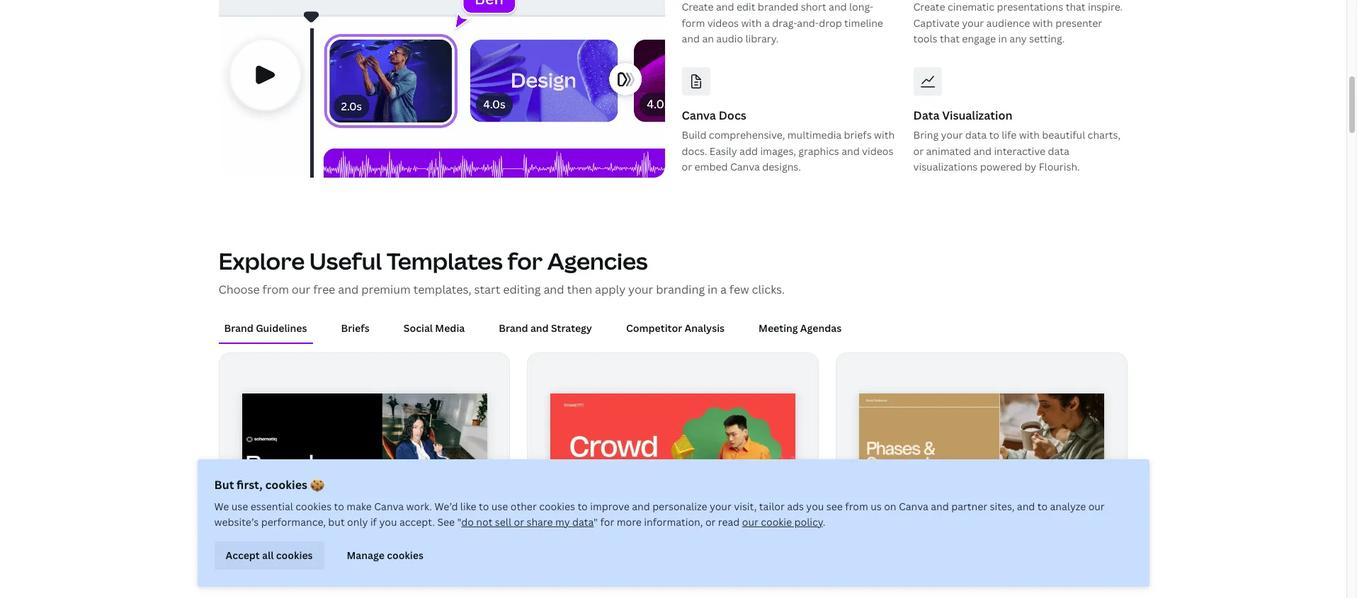 Task type: locate. For each thing, give the bounding box(es) containing it.
see
[[827, 500, 843, 514]]

cookies up my
[[539, 500, 575, 514]]

clicks.
[[752, 282, 785, 298]]

see
[[438, 516, 455, 529]]

and left strategy
[[531, 322, 549, 335]]

that down captivate at the right
[[940, 32, 960, 45]]

1 use from the left
[[232, 500, 248, 514]]

" right see
[[457, 516, 461, 529]]

1 horizontal spatial for
[[601, 516, 615, 529]]

with down edit
[[742, 16, 762, 30]]

canva right on
[[899, 500, 929, 514]]

0 vertical spatial for
[[508, 246, 543, 277]]

use up sell
[[492, 500, 508, 514]]

0 horizontal spatial for
[[508, 246, 543, 277]]

interactive
[[994, 144, 1046, 158]]

create and edit branded short and long- form videos with a drag-and-drop timeline and an audio library.
[[682, 0, 884, 45]]

1 horizontal spatial videos
[[862, 144, 894, 158]]

1 horizontal spatial "
[[594, 516, 598, 529]]

our inside the explore useful templates for agencies choose from our free and premium templates, start editing and then apply your branding in a few clicks.
[[292, 282, 311, 298]]

manage cookies button
[[336, 542, 435, 570]]

canva
[[682, 107, 716, 123], [731, 160, 760, 174], [374, 500, 404, 514], [899, 500, 929, 514]]

1 horizontal spatial our
[[742, 516, 759, 529]]

strategy
[[551, 322, 592, 335]]

timeline
[[845, 16, 884, 30]]

in left any
[[999, 32, 1008, 45]]

1 horizontal spatial create
[[914, 0, 946, 14]]

accept all cookies
[[226, 549, 313, 563]]

like
[[460, 500, 477, 514]]

designs.
[[763, 160, 801, 174]]

your down cinematic
[[963, 16, 984, 30]]

drop
[[819, 16, 842, 30]]

0 horizontal spatial our
[[292, 282, 311, 298]]

social
[[404, 322, 433, 335]]

2 horizontal spatial data
[[1048, 144, 1070, 158]]

with right briefs
[[874, 128, 895, 142]]

with up setting.
[[1033, 16, 1054, 30]]

02-agency (4) image
[[219, 0, 665, 178]]

🍪
[[310, 478, 324, 493]]

0 horizontal spatial "
[[457, 516, 461, 529]]

0 horizontal spatial in
[[708, 282, 718, 298]]

ads
[[787, 500, 804, 514]]

" down improve
[[594, 516, 598, 529]]

use up website's
[[232, 500, 248, 514]]

with inside data visualization bring your data to life with beautiful charts, or animated and interactive data visualizations powered by flourish.
[[1020, 128, 1040, 142]]

brand for brand and strategy
[[499, 322, 528, 335]]

a up library.
[[765, 16, 770, 30]]

with inside "create cinematic presentations that inspire. captivate your audience with presenter tools that engage in any setting."
[[1033, 16, 1054, 30]]

1 vertical spatial videos
[[862, 144, 894, 158]]

cookies
[[265, 478, 308, 493], [296, 500, 332, 514], [539, 500, 575, 514], [276, 549, 313, 563], [387, 549, 424, 563]]

in
[[999, 32, 1008, 45], [708, 282, 718, 298]]

that up presenter
[[1066, 0, 1086, 14]]

in left few
[[708, 282, 718, 298]]

you up policy
[[807, 500, 824, 514]]

and up "do not sell or share my data " for more information, or read our cookie policy ."
[[632, 500, 650, 514]]

presentations
[[997, 0, 1064, 14]]

1 vertical spatial in
[[708, 282, 718, 298]]

to up but
[[334, 500, 344, 514]]

for down improve
[[601, 516, 615, 529]]

that
[[1066, 0, 1086, 14], [940, 32, 960, 45]]

to left "life"
[[990, 128, 1000, 142]]

0 horizontal spatial from
[[263, 282, 289, 298]]

1 horizontal spatial a
[[765, 16, 770, 30]]

2 horizontal spatial our
[[1089, 500, 1105, 514]]

a left few
[[721, 282, 727, 298]]

brand and strategy button
[[493, 316, 598, 343]]

captivate
[[914, 16, 960, 30]]

editing
[[503, 282, 541, 298]]

or
[[914, 144, 924, 158], [682, 160, 692, 174], [514, 516, 524, 529], [706, 516, 716, 529]]

" inside we use essential cookies to make canva work. we'd like to use other cookies to improve and personalize your visit, tailor ads you see from us on canva and partner sites, and to analyze our website's performance, but only if you accept. see "
[[457, 516, 461, 529]]

or inside data visualization bring your data to life with beautiful charts, or animated and interactive data visualizations powered by flourish.
[[914, 144, 924, 158]]

policy
[[795, 516, 823, 529]]

2 vertical spatial data
[[573, 516, 594, 529]]

0 horizontal spatial create
[[682, 0, 714, 14]]

for inside the explore useful templates for agencies choose from our free and premium templates, start editing and then apply your branding in a few clicks.
[[508, 246, 543, 277]]

powered
[[981, 160, 1023, 174]]

cookies up essential
[[265, 478, 308, 493]]

build
[[682, 128, 707, 142]]

brand guidelines
[[224, 322, 307, 335]]

us
[[871, 500, 882, 514]]

cookies down 🍪
[[296, 500, 332, 514]]

brand guidelines button
[[219, 316, 313, 343]]

and-
[[797, 16, 819, 30]]

"
[[457, 516, 461, 529], [594, 516, 598, 529]]

with up interactive
[[1020, 128, 1040, 142]]

data
[[966, 128, 987, 142], [1048, 144, 1070, 158], [573, 516, 594, 529]]

your inside we use essential cookies to make canva work. we'd like to use other cookies to improve and personalize your visit, tailor ads you see from us on canva and partner sites, and to analyze our website's performance, but only if you accept. see "
[[710, 500, 732, 514]]

0 vertical spatial our
[[292, 282, 311, 298]]

1 horizontal spatial you
[[807, 500, 824, 514]]

a inside the explore useful templates for agencies choose from our free and premium templates, start editing and then apply your branding in a few clicks.
[[721, 282, 727, 298]]

create up captivate at the right
[[914, 0, 946, 14]]

bring
[[914, 128, 939, 142]]

create up form
[[682, 0, 714, 14]]

1 vertical spatial you
[[379, 516, 397, 529]]

your up animated
[[941, 128, 963, 142]]

and up 'drop'
[[829, 0, 847, 14]]

0 horizontal spatial you
[[379, 516, 397, 529]]

docs.
[[682, 144, 708, 158]]

first,
[[237, 478, 263, 493]]

inspire.
[[1088, 0, 1123, 14]]

to left analyze at the right
[[1038, 500, 1048, 514]]

your inside the explore useful templates for agencies choose from our free and premium templates, start editing and then apply your branding in a few clicks.
[[629, 282, 654, 298]]

or inside canva docs build comprehensive, multimedia briefs with docs. easily add images, graphics and videos or embed canva designs.
[[682, 160, 692, 174]]

or left read
[[706, 516, 716, 529]]

0 vertical spatial data
[[966, 128, 987, 142]]

1 create from the left
[[682, 0, 714, 14]]

1 horizontal spatial data
[[966, 128, 987, 142]]

1 " from the left
[[457, 516, 461, 529]]

1 vertical spatial a
[[721, 282, 727, 298]]

2 create from the left
[[914, 0, 946, 14]]

templates
[[387, 246, 503, 277]]

and up powered
[[974, 144, 992, 158]]

but first, cookies 🍪
[[214, 478, 324, 493]]

and down briefs
[[842, 144, 860, 158]]

edit
[[737, 0, 756, 14]]

agendas
[[801, 322, 842, 335]]

my
[[556, 516, 570, 529]]

brand down the 'editing'
[[499, 322, 528, 335]]

2 brand from the left
[[499, 322, 528, 335]]

manage cookies
[[347, 549, 424, 563]]

with
[[742, 16, 762, 30], [1033, 16, 1054, 30], [874, 128, 895, 142], [1020, 128, 1040, 142]]

you
[[807, 500, 824, 514], [379, 516, 397, 529]]

from inside the explore useful templates for agencies choose from our free and premium templates, start editing and then apply your branding in a few clicks.
[[263, 282, 289, 298]]

canva up build
[[682, 107, 716, 123]]

1 brand from the left
[[224, 322, 254, 335]]

0 vertical spatial a
[[765, 16, 770, 30]]

your up read
[[710, 500, 732, 514]]

brand inside the brand and strategy button
[[499, 322, 528, 335]]

0 vertical spatial that
[[1066, 0, 1086, 14]]

for up the 'editing'
[[508, 246, 543, 277]]

or right sell
[[514, 516, 524, 529]]

embed
[[695, 160, 728, 174]]

graphics
[[799, 144, 840, 158]]

0 vertical spatial videos
[[708, 16, 739, 30]]

competitor analysis button
[[621, 316, 731, 343]]

your right apply
[[629, 282, 654, 298]]

1 vertical spatial our
[[1089, 500, 1105, 514]]

create inside "create cinematic presentations that inspire. captivate your audience with presenter tools that engage in any setting."
[[914, 0, 946, 14]]

1 horizontal spatial from
[[846, 500, 869, 514]]

from inside we use essential cookies to make canva work. we'd like to use other cookies to improve and personalize your visit, tailor ads you see from us on canva and partner sites, and to analyze our website's performance, but only if you accept. see "
[[846, 500, 869, 514]]

0 horizontal spatial use
[[232, 500, 248, 514]]

1 horizontal spatial brand
[[499, 322, 528, 335]]

do not sell or share my data " for more information, or read our cookie policy .
[[461, 516, 826, 529]]

2 vertical spatial our
[[742, 516, 759, 529]]

0 vertical spatial from
[[263, 282, 289, 298]]

canva up if
[[374, 500, 404, 514]]

0 horizontal spatial brand
[[224, 322, 254, 335]]

our left free
[[292, 282, 311, 298]]

brand
[[224, 322, 254, 335], [499, 322, 528, 335]]

you right if
[[379, 516, 397, 529]]

brand down the choose
[[224, 322, 254, 335]]

1 vertical spatial from
[[846, 500, 869, 514]]

0 horizontal spatial a
[[721, 282, 727, 298]]

videos up audio
[[708, 16, 739, 30]]

and left 'partner'
[[931, 500, 949, 514]]

brand inside brand guidelines button
[[224, 322, 254, 335]]

or down the bring
[[914, 144, 924, 158]]

1 horizontal spatial in
[[999, 32, 1008, 45]]

our right analyze at the right
[[1089, 500, 1105, 514]]

sites,
[[990, 500, 1015, 514]]

from left us
[[846, 500, 869, 514]]

but
[[328, 516, 345, 529]]

information,
[[644, 516, 703, 529]]

1 horizontal spatial use
[[492, 500, 508, 514]]

videos inside canva docs build comprehensive, multimedia briefs with docs. easily add images, graphics and videos or embed canva designs.
[[862, 144, 894, 158]]

improve
[[590, 500, 630, 514]]

for
[[508, 246, 543, 277], [601, 516, 615, 529]]

data up flourish.
[[1048, 144, 1070, 158]]

0 horizontal spatial that
[[940, 32, 960, 45]]

videos down briefs
[[862, 144, 894, 158]]

from down explore
[[263, 282, 289, 298]]

apply
[[595, 282, 626, 298]]

data down visualization
[[966, 128, 987, 142]]

your inside data visualization bring your data to life with beautiful charts, or animated and interactive data visualizations powered by flourish.
[[941, 128, 963, 142]]

create for create cinematic presentations that inspire. captivate your audience with presenter tools that engage in any setting.
[[914, 0, 946, 14]]

do not sell or share my data link
[[461, 516, 594, 529]]

use
[[232, 500, 248, 514], [492, 500, 508, 514]]

or down docs.
[[682, 160, 692, 174]]

data right my
[[573, 516, 594, 529]]

and down form
[[682, 32, 700, 45]]

create inside create and edit branded short and long- form videos with a drag-and-drop timeline and an audio library.
[[682, 0, 714, 14]]

0 horizontal spatial videos
[[708, 16, 739, 30]]

videos
[[708, 16, 739, 30], [862, 144, 894, 158]]

to left improve
[[578, 500, 588, 514]]

cookie
[[761, 516, 792, 529]]

visualizations
[[914, 160, 978, 174]]

our down visit,
[[742, 516, 759, 529]]

0 vertical spatial in
[[999, 32, 1008, 45]]

website's
[[214, 516, 259, 529]]



Task type: vqa. For each thing, say whether or not it's contained in the screenshot.
edit
yes



Task type: describe. For each thing, give the bounding box(es) containing it.
cinematic
[[948, 0, 995, 14]]

make
[[347, 500, 372, 514]]

explore useful templates for agencies choose from our free and premium templates, start editing and then apply your branding in a few clicks.
[[219, 246, 785, 298]]

work.
[[406, 500, 432, 514]]

templates,
[[414, 282, 472, 298]]

brand and strategy
[[499, 322, 592, 335]]

data
[[914, 107, 940, 123]]

we'd
[[435, 500, 458, 514]]

explore
[[219, 246, 305, 277]]

and right sites,
[[1017, 500, 1036, 514]]

animated
[[926, 144, 972, 158]]

library.
[[746, 32, 779, 45]]

more
[[617, 516, 642, 529]]

0 horizontal spatial data
[[573, 516, 594, 529]]

guidelines
[[256, 322, 307, 335]]

we
[[214, 500, 229, 514]]

cookies right all
[[276, 549, 313, 563]]

an
[[703, 32, 714, 45]]

comprehensive,
[[709, 128, 785, 142]]

and left then
[[544, 282, 564, 298]]

branding
[[656, 282, 705, 298]]

charts,
[[1088, 128, 1121, 142]]

audio
[[717, 32, 743, 45]]

easily
[[710, 144, 737, 158]]

competitor analysis
[[626, 322, 725, 335]]

all
[[262, 549, 274, 563]]

branded
[[758, 0, 799, 14]]

to right "like"
[[479, 500, 489, 514]]

social media button
[[398, 316, 471, 343]]

1 horizontal spatial that
[[1066, 0, 1086, 14]]

other
[[511, 500, 537, 514]]

start
[[474, 282, 501, 298]]

if
[[371, 516, 377, 529]]

docs
[[719, 107, 747, 123]]

a inside create and edit branded short and long- form videos with a drag-and-drop timeline and an audio library.
[[765, 16, 770, 30]]

manage
[[347, 549, 385, 563]]

brand guidelines and application deck presentation in black and white neon pink turquoise bold gradient style image
[[242, 394, 487, 532]]

setting.
[[1030, 32, 1065, 45]]

form
[[682, 16, 705, 30]]

read
[[718, 516, 740, 529]]

social media
[[404, 322, 465, 335]]

meeting agendas
[[759, 322, 842, 335]]

we use essential cookies to make canva work. we'd like to use other cookies to improve and personalize your visit, tailor ads you see from us on canva and partner sites, and to analyze our website's performance, but only if you accept. see "
[[214, 500, 1105, 529]]

partner
[[952, 500, 988, 514]]

and left edit
[[716, 0, 735, 14]]

long-
[[850, 0, 874, 14]]

but
[[214, 478, 234, 493]]

do
[[461, 516, 474, 529]]

cookies down accept.
[[387, 549, 424, 563]]

1 vertical spatial that
[[940, 32, 960, 45]]

visit,
[[734, 500, 757, 514]]

in inside the explore useful templates for agencies choose from our free and premium templates, start editing and then apply your branding in a few clicks.
[[708, 282, 718, 298]]

brand guidelines and application deck presentation in cream beige black warm & modern style image
[[860, 394, 1105, 532]]

visualization
[[943, 107, 1013, 123]]

agencies
[[547, 246, 648, 277]]

videos inside create and edit branded short and long- form videos with a drag-and-drop timeline and an audio library.
[[708, 16, 739, 30]]

media
[[435, 322, 465, 335]]

0 vertical spatial you
[[807, 500, 824, 514]]

images,
[[761, 144, 796, 158]]

in inside "create cinematic presentations that inspire. captivate your audience with presenter tools that engage in any setting."
[[999, 32, 1008, 45]]

with inside canva docs build comprehensive, multimedia briefs with docs. easily add images, graphics and videos or embed canva designs.
[[874, 128, 895, 142]]

essential
[[251, 500, 293, 514]]

by
[[1025, 160, 1037, 174]]

1 vertical spatial data
[[1048, 144, 1070, 158]]

not
[[476, 516, 493, 529]]

canva docs build comprehensive, multimedia briefs with docs. easily add images, graphics and videos or embed canva designs.
[[682, 107, 895, 174]]

2 " from the left
[[594, 516, 598, 529]]

and inside canva docs build comprehensive, multimedia briefs with docs. easily add images, graphics and videos or embed canva designs.
[[842, 144, 860, 158]]

2 use from the left
[[492, 500, 508, 514]]

life
[[1002, 128, 1017, 142]]

and inside the brand and strategy button
[[531, 322, 549, 335]]

multimedia
[[788, 128, 842, 142]]

our inside we use essential cookies to make canva work. we'd like to use other cookies to improve and personalize your visit, tailor ads you see from us on canva and partner sites, and to analyze our website's performance, but only if you accept. see "
[[1089, 500, 1105, 514]]

performance,
[[261, 516, 326, 529]]

competitor
[[626, 322, 683, 335]]

accept.
[[400, 516, 435, 529]]

with inside create and edit branded short and long- form videos with a drag-and-drop timeline and an audio library.
[[742, 16, 762, 30]]

personalize
[[653, 500, 708, 514]]

brand for brand guidelines
[[224, 322, 254, 335]]

free
[[313, 282, 335, 298]]

beautiful
[[1043, 128, 1086, 142]]

create for create and edit branded short and long- form videos with a drag-and-drop timeline and an audio library.
[[682, 0, 714, 14]]

create cinematic presentations that inspire. captivate your audience with presenter tools that engage in any setting.
[[914, 0, 1123, 45]]

analyze
[[1051, 500, 1086, 514]]

canva down add
[[731, 160, 760, 174]]

useful
[[309, 246, 382, 277]]

to inside data visualization bring your data to life with beautiful charts, or animated and interactive data visualizations powered by flourish.
[[990, 128, 1000, 142]]

.
[[823, 516, 826, 529]]

1 vertical spatial for
[[601, 516, 615, 529]]

and inside data visualization bring your data to life with beautiful charts, or animated and interactive data visualizations powered by flourish.
[[974, 144, 992, 158]]

brand guidelines and application deck presentation in bright red cobalt bright green chic photocentric frames style image
[[551, 394, 796, 532]]

add
[[740, 144, 758, 158]]

your inside "create cinematic presentations that inspire. captivate your audience with presenter tools that engage in any setting."
[[963, 16, 984, 30]]

drag-
[[772, 16, 797, 30]]

analysis
[[685, 322, 725, 335]]

choose
[[219, 282, 260, 298]]

short
[[801, 0, 827, 14]]

share
[[527, 516, 553, 529]]

briefs
[[341, 322, 370, 335]]

on
[[885, 500, 897, 514]]

data visualization bring your data to life with beautiful charts, or animated and interactive data visualizations powered by flourish.
[[914, 107, 1121, 174]]

few
[[730, 282, 749, 298]]

sell
[[495, 516, 512, 529]]

and right free
[[338, 282, 359, 298]]

audience
[[987, 16, 1031, 30]]

presenter
[[1056, 16, 1103, 30]]

meeting
[[759, 322, 798, 335]]

then
[[567, 282, 592, 298]]



